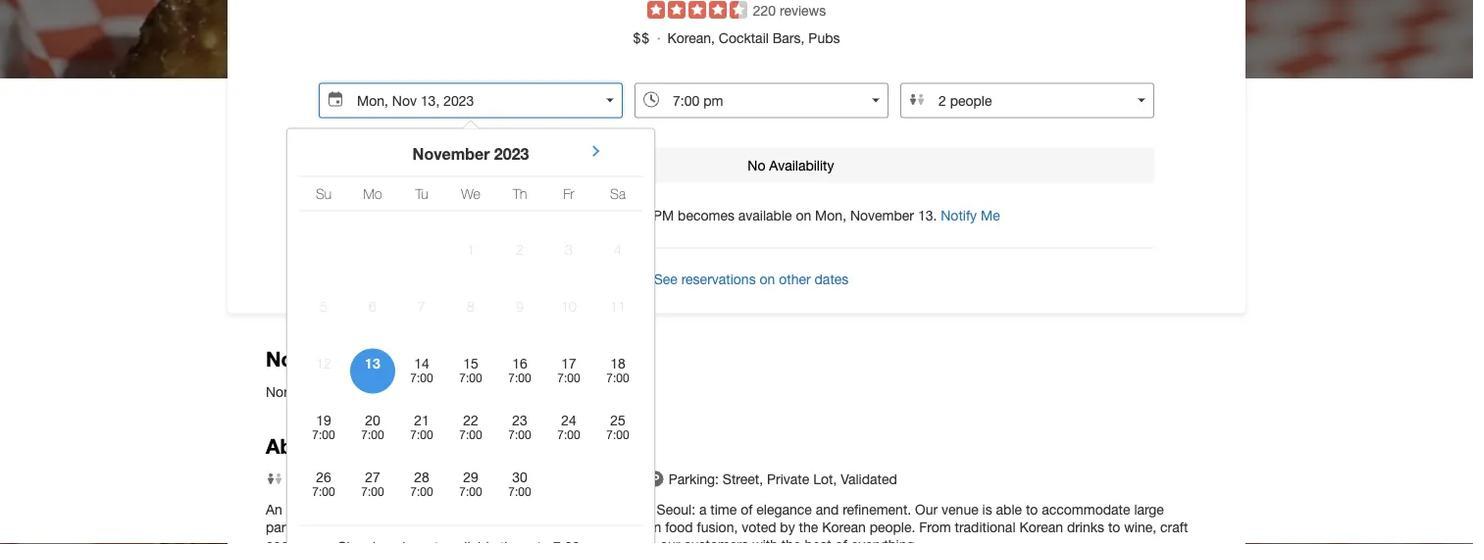 Task type: vqa. For each thing, say whether or not it's contained in the screenshot.
Great Date Spot
yes



Task type: locate. For each thing, give the bounding box(es) containing it.
notes from the business
[[266, 346, 508, 371]]

13
[[395, 155, 412, 174], [365, 355, 381, 371]]

we
[[462, 185, 481, 202], [447, 537, 467, 545]]

see reservations on other dates link
[[319, 261, 1155, 302]]

fusion,
[[697, 519, 738, 536]]

availability
[[770, 157, 835, 173]]

0 vertical spatial in
[[436, 502, 447, 518]]

7:00 for 20
[[361, 428, 384, 442]]

korean down able at the right of page
[[1020, 519, 1064, 536]]

to right able at the right of page
[[1026, 502, 1039, 518]]

the left "14"
[[381, 346, 412, 371]]

on left other
[[760, 271, 776, 288]]

to
[[572, 502, 584, 518], [1026, 502, 1039, 518], [1109, 519, 1121, 536]]

to down accommodate large
[[1109, 519, 1121, 536]]

$$
[[633, 30, 651, 46]]

1 vertical spatial we
[[447, 537, 467, 545]]

sun nov 5, 2023 cell
[[301, 298, 346, 315]]

0 horizontal spatial on
[[760, 271, 776, 288]]

fri nov 10, 2023 cell
[[547, 298, 592, 315]]

0 vertical spatial a
[[574, 207, 581, 223]]

on
[[796, 207, 812, 223], [760, 271, 776, 288]]

mon, down the 'availability'
[[816, 207, 847, 223]]

row
[[299, 177, 643, 210], [299, 235, 643, 280], [299, 292, 643, 337], [299, 349, 643, 394], [299, 406, 643, 451], [299, 463, 643, 508]]

november 2023
[[413, 144, 529, 163]]

0 vertical spatial november
[[413, 144, 490, 163]]

26 7:00
[[312, 469, 335, 499]]

25
[[611, 412, 626, 428]]

mo
[[364, 185, 382, 202]]

wine,
[[1125, 519, 1157, 536]]

a left time
[[700, 502, 707, 518]]

becomes
[[678, 207, 735, 223]]

1 horizontal spatial korean
[[823, 519, 866, 536]]

row containing 19
[[299, 406, 643, 451]]

0 horizontal spatial and
[[328, 537, 351, 545]]

and down lot,
[[816, 502, 839, 518]]

su
[[316, 185, 332, 202]]

november up tu
[[413, 144, 490, 163]]

7:00 for 18
[[607, 371, 630, 385]]

1 horizontal spatial 13
[[395, 155, 412, 174]]

3 row from the top
[[299, 292, 643, 337]]

5 row from the top
[[299, 406, 643, 451]]

1 horizontal spatial a
[[574, 207, 581, 223]]

providing
[[600, 537, 657, 545]]

november left 13.
[[851, 207, 915, 223]]

if
[[612, 207, 619, 223]]

we inside row
[[462, 185, 481, 202]]

28
[[414, 469, 430, 485]]

15 7:00
[[460, 355, 483, 385]]

thu nov 2, 2023 cell
[[498, 241, 543, 259]]

able
[[997, 502, 1023, 518]]

notes
[[266, 346, 324, 371]]

and up bar.
[[429, 519, 452, 536]]

we down private in the bottom left of the page
[[447, 537, 467, 545]]

bars,
[[773, 30, 805, 46]]

a left text at the top of the page
[[574, 207, 581, 223]]

mon, up su
[[319, 155, 356, 174]]

15
[[463, 355, 479, 371]]

row containing 1
[[299, 235, 643, 280]]

0 vertical spatial on
[[796, 207, 812, 223]]

2 horizontal spatial and
[[816, 502, 839, 518]]

from
[[330, 346, 375, 371]]

7:00 for 16
[[509, 371, 532, 385]]

1 horizontal spatial and
[[429, 519, 452, 536]]

everything.
[[851, 537, 919, 545]]

2 horizontal spatial korean
[[1020, 519, 1064, 536]]

7:00 for 27
[[361, 485, 384, 499]]

tu
[[416, 185, 428, 202]]

row group
[[299, 235, 643, 508]]

atmosphere
[[286, 502, 359, 518]]

7:00 for 23
[[509, 428, 532, 442]]

0 horizontal spatial 13
[[365, 355, 381, 371]]

27 7:00
[[361, 469, 384, 499]]

1 vertical spatial 13
[[365, 355, 381, 371]]

sa
[[610, 185, 626, 202]]

7:00 for 25
[[607, 428, 630, 442]]

mon, nov 13
[[319, 155, 412, 174]]

of up voted
[[741, 502, 753, 518]]

30 7:00
[[509, 469, 532, 499]]

0 vertical spatial mon,
[[319, 155, 356, 174]]

7
[[418, 298, 426, 314]]

4 row from the top
[[299, 349, 643, 394]]

finest
[[581, 519, 614, 536]]

the up private in the bottom left of the page
[[451, 502, 470, 518]]

date
[[462, 471, 491, 487]]

7:00 for 29
[[460, 485, 483, 499]]

of
[[641, 502, 653, 518], [741, 502, 753, 518], [836, 537, 848, 545]]

of right best
[[836, 537, 848, 545]]

parking:
[[669, 471, 719, 487]]

18 7:00
[[607, 355, 630, 385]]

in down the great
[[436, 502, 447, 518]]

responsibility
[[501, 537, 581, 545]]

great
[[425, 471, 458, 487]]

1 vertical spatial a
[[700, 502, 707, 518]]

good
[[287, 471, 322, 487]]

a
[[574, 207, 581, 223], [700, 502, 707, 518], [388, 537, 395, 545]]

19 7:00
[[312, 412, 335, 442]]

mon nov 6, 2023 cell
[[350, 298, 395, 315]]

0 horizontal spatial to
[[572, 502, 584, 518]]

1 row from the top
[[299, 177, 643, 210]]

1 vertical spatial and
[[429, 519, 452, 536]]

220 reviews
[[753, 2, 826, 19]]

time
[[711, 502, 737, 518]]

about
[[266, 434, 325, 458]]

travel back
[[500, 502, 568, 518]]

13 right nov
[[395, 155, 412, 174]]

7:00 for 22
[[460, 428, 483, 442]]

0 vertical spatial we
[[462, 185, 481, 202]]

a down dinners,
[[388, 537, 395, 545]]

1 horizontal spatial to
[[1026, 502, 1039, 518]]

2 vertical spatial a
[[388, 537, 395, 545]]

2 row from the top
[[299, 235, 643, 280]]

16
[[512, 355, 528, 371]]

0 horizontal spatial mon,
[[319, 155, 356, 174]]

people.
[[870, 519, 916, 536]]

november
[[413, 144, 490, 163], [851, 207, 915, 223]]

to up la's
[[572, 502, 584, 518]]

on right available at top
[[796, 207, 812, 223]]

and down company
[[328, 537, 351, 545]]

7:00 for 21
[[411, 428, 433, 442]]

is
[[983, 502, 993, 518]]

0 horizontal spatial korean
[[618, 519, 662, 536]]

1 horizontal spatial november
[[851, 207, 915, 223]]

of right past
[[641, 502, 653, 518]]

7:00 for 19
[[312, 428, 335, 442]]

0 horizontal spatial in
[[436, 502, 447, 518]]

we up "you"
[[462, 185, 481, 202]]

reviews
[[780, 2, 826, 19]]

1 vertical spatial in
[[585, 537, 596, 545]]

6 row from the top
[[299, 463, 643, 508]]

2 vertical spatial and
[[328, 537, 351, 545]]

26
[[316, 469, 331, 485]]

29
[[463, 469, 479, 485]]

korean up best
[[823, 519, 866, 536]]

by
[[781, 519, 796, 536]]

in down the finest
[[585, 537, 596, 545]]

lot,
[[814, 471, 837, 487]]

1 horizontal spatial mon,
[[816, 207, 847, 223]]

korean up providing
[[618, 519, 662, 536]]

22 7:00
[[460, 412, 483, 442]]

13 right the sun nov 12, 2023 cell
[[365, 355, 381, 371]]

2 korean from the left
[[823, 519, 866, 536]]

the up the finest
[[588, 502, 607, 518]]

november 2023 grid
[[299, 129, 643, 520]]

accommodate large
[[1042, 502, 1165, 518]]

mon,
[[319, 155, 356, 174], [816, 207, 847, 223]]

we inside an atmosphere unmatched in the us, travel back to the past of seoul: a time of elegance and refinement. our venue is able to accommodate large parties, company dinners, and private events. la's finest korean food fusion, voted by the korean people. from traditional korean drinks to wine, craft cocktails, and even a full bar. we take responsibility in providing our customers with the best of everything.
[[447, 537, 467, 545]]

0 horizontal spatial november
[[413, 144, 490, 163]]

4
[[614, 241, 622, 258]]



Task type: describe. For each thing, give the bounding box(es) containing it.
good for groups
[[287, 471, 391, 487]]

see reservations on other dates
[[654, 271, 849, 288]]

3 korean from the left
[[1020, 519, 1064, 536]]

available
[[739, 207, 792, 223]]

17 7:00
[[558, 355, 581, 385]]

1 vertical spatial on
[[760, 271, 776, 288]]

other
[[779, 271, 811, 288]]

7:00 for 14
[[411, 371, 433, 385]]

great date spot
[[425, 471, 524, 487]]

19
[[316, 412, 331, 428]]

wed nov 1, 2023 cell
[[448, 241, 494, 259]]

nov
[[361, 155, 390, 174]]

12
[[316, 355, 331, 371]]

sat nov 4, 2023 cell
[[596, 241, 641, 259]]

14 7:00
[[411, 355, 433, 385]]

november inside grid
[[413, 144, 490, 163]]

17
[[562, 355, 577, 371]]

1 horizontal spatial on
[[796, 207, 812, 223]]

row group containing 1
[[299, 235, 643, 508]]

6
[[369, 298, 377, 314]]

the down by
[[782, 537, 801, 545]]

1
[[467, 241, 475, 258]]

from
[[920, 519, 952, 536]]

sun nov 12, 2023 cell
[[301, 355, 346, 372]]

no
[[748, 157, 766, 173]]

7:00 for 24
[[558, 428, 581, 442]]

our
[[916, 502, 938, 518]]

sat nov 11, 2023 cell
[[596, 298, 641, 315]]

seoul:
[[657, 502, 696, 518]]

1 horizontal spatial of
[[741, 502, 753, 518]]

even
[[355, 537, 384, 545]]

21
[[414, 412, 430, 428]]

1 vertical spatial november
[[851, 207, 915, 223]]

7:00 for 26
[[312, 485, 335, 499]]

pubs
[[809, 30, 840, 46]]

1 vertical spatial mon,
[[816, 207, 847, 223]]

30
[[512, 469, 528, 485]]

24
[[562, 412, 577, 428]]

0 horizontal spatial of
[[641, 502, 653, 518]]

refinement.
[[843, 502, 912, 518]]

20 7:00
[[361, 412, 384, 442]]

0 horizontal spatial a
[[388, 537, 395, 545]]

with
[[753, 537, 778, 545]]

row containing 5
[[299, 292, 643, 337]]

20
[[365, 412, 381, 428]]

can
[[500, 207, 522, 223]]

8
[[467, 298, 475, 314]]

cocktails,
[[266, 537, 324, 545]]

take
[[471, 537, 497, 545]]

dates
[[815, 271, 849, 288]]

us,
[[474, 502, 497, 518]]

reservations
[[682, 271, 756, 288]]

29 7:00
[[460, 469, 483, 499]]

business
[[418, 346, 508, 371]]

the up best
[[799, 519, 819, 536]]

7:00 for 15
[[460, 371, 483, 385]]

2
[[516, 241, 524, 258]]

16 7:00
[[509, 355, 532, 385]]

row containing 12
[[299, 349, 643, 394]]

traditional
[[955, 519, 1016, 536]]

none
[[266, 384, 299, 400]]

1 horizontal spatial in
[[585, 537, 596, 545]]

private
[[456, 519, 498, 536]]

drinks
[[1068, 519, 1105, 536]]

la's
[[550, 519, 577, 536]]

me
[[981, 207, 1001, 223]]

1 korean from the left
[[618, 519, 662, 536]]

2023
[[494, 144, 529, 163]]

bar.
[[421, 537, 444, 545]]

food
[[665, 519, 693, 536]]

9
[[516, 298, 524, 314]]

3
[[565, 241, 573, 258]]

2 horizontal spatial of
[[836, 537, 848, 545]]

23 7:00
[[509, 412, 532, 442]]

5
[[320, 298, 328, 314]]

2 horizontal spatial to
[[1109, 519, 1121, 536]]

24 7:00
[[558, 412, 581, 442]]

you can receive a text if 7:00 pm becomes available on mon, november 13. notify me
[[473, 207, 1001, 223]]

2 horizontal spatial a
[[700, 502, 707, 518]]

street,
[[723, 471, 764, 487]]

cocktail
[[719, 30, 769, 46]]

parking: street, private lot, validated
[[669, 471, 898, 487]]

company
[[315, 519, 372, 536]]

fri nov 3, 2023 cell
[[547, 241, 592, 259]]

th
[[513, 185, 527, 202]]

7:00 for 30
[[509, 485, 532, 499]]

unmatched
[[363, 502, 432, 518]]

text
[[585, 207, 608, 223]]

0 vertical spatial 13
[[395, 155, 412, 174]]

tue nov 7, 2023 cell
[[399, 298, 445, 315]]

pm
[[654, 207, 674, 223]]

venue
[[942, 502, 979, 518]]

27
[[365, 469, 381, 485]]

13.
[[918, 207, 938, 223]]

thu nov 9, 2023 cell
[[498, 298, 543, 315]]

7:00 for 28
[[411, 485, 433, 499]]

past
[[611, 502, 638, 518]]

full
[[399, 537, 417, 545]]

row containing su
[[299, 177, 643, 210]]

Select a date text field
[[319, 83, 623, 118]]

28 7:00
[[411, 469, 433, 499]]

13 inside row
[[365, 355, 381, 371]]

14
[[414, 355, 430, 371]]

notify me link
[[941, 207, 1001, 223]]

4.5 star rating image
[[647, 1, 748, 19]]

7:00 for 17
[[558, 371, 581, 385]]

elegance
[[757, 502, 812, 518]]

wed nov 8, 2023 cell
[[448, 298, 494, 315]]

22
[[463, 412, 479, 428]]

craft
[[1161, 519, 1189, 536]]

0 vertical spatial and
[[816, 502, 839, 518]]

row containing 26
[[299, 463, 643, 508]]

21 7:00
[[411, 412, 433, 442]]

dinners,
[[376, 519, 425, 536]]

220
[[753, 2, 776, 19]]



